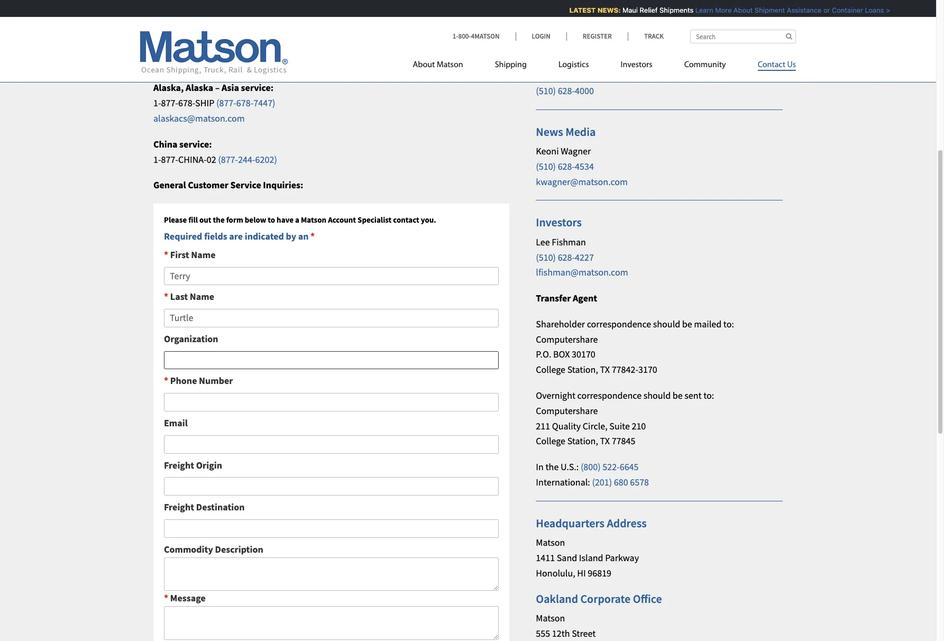 Task type: locate. For each thing, give the bounding box(es) containing it.
1 877- from the top
[[161, 97, 178, 109]]

0 horizontal spatial 678-
[[178, 97, 195, 109]]

office inside corporate office (510) 628-4000
[[578, 69, 601, 81]]

1 horizontal spatial office
[[633, 591, 662, 606]]

correspondence down 77842-
[[578, 389, 642, 402]]

should inside shareholder correspondence should be mailed to: computershare p.o. box 30170 college station, tx 77842-3170
[[653, 318, 680, 330]]

(877- right 02
[[218, 153, 238, 165]]

800-
[[458, 32, 471, 41], [161, 41, 178, 53]]

77845
[[612, 435, 636, 447]]

register link
[[566, 32, 628, 41]]

800- down hawaii,
[[161, 41, 178, 53]]

have
[[277, 215, 294, 225]]

0 vertical spatial the
[[213, 215, 225, 225]]

lee fishman (510) 628-4227 lfishman@matson.com
[[536, 236, 628, 278]]

name for * first name
[[191, 248, 216, 261]]

2 computershare from the top
[[536, 405, 598, 417]]

(510) inside keoni wagner (510) 628-4534 kwagner@matson.com
[[536, 160, 556, 172]]

email
[[164, 417, 188, 429]]

(510) inside lee fishman (510) 628-4227 lfishman@matson.com
[[536, 251, 556, 263]]

service: inside alaska, alaska – asia service: 1-877-678-ship (877-678-7447) alaskacs@matson.com
[[241, 82, 274, 94]]

628- inside keoni wagner (510) 628-4534 kwagner@matson.com
[[558, 160, 575, 172]]

None text field
[[164, 309, 499, 327]]

02
[[207, 153, 216, 165]]

1 628- from the top
[[558, 85, 575, 97]]

1- down alaska,
[[153, 97, 161, 109]]

college down "211"
[[536, 435, 566, 447]]

community
[[684, 61, 726, 69]]

0 vertical spatial about
[[729, 6, 748, 14]]

computershare up box
[[536, 333, 598, 345]]

0 vertical spatial station,
[[567, 364, 598, 376]]

1 vertical spatial to:
[[704, 389, 714, 402]]

0 vertical spatial name
[[191, 248, 216, 261]]

6645
[[620, 461, 639, 473]]

(877-244-6202) link
[[218, 153, 277, 165]]

2 vertical spatial (510)
[[536, 251, 556, 263]]

2 college from the top
[[536, 435, 566, 447]]

blue matson logo with ocean, shipping, truck, rail and logistics written beneath it. image
[[140, 31, 288, 75]]

international:
[[536, 476, 590, 488]]

2 tx from the top
[[600, 435, 610, 447]]

ship
[[195, 97, 214, 109]]

1 station, from the top
[[567, 364, 598, 376]]

the right out
[[213, 215, 225, 225]]

1 computershare from the top
[[536, 333, 598, 345]]

628- down logistics link
[[558, 85, 575, 97]]

4matson
[[471, 32, 500, 41], [178, 41, 217, 53]]

should left mailed
[[653, 318, 680, 330]]

1 vertical spatial be
[[673, 389, 683, 402]]

customer up hawaii,
[[153, 5, 202, 19]]

matson inside about matson link
[[437, 61, 463, 69]]

628- down wagner
[[558, 160, 575, 172]]

* for phone number
[[164, 375, 168, 387]]

commodity description
[[164, 543, 263, 555]]

center
[[243, 5, 276, 19]]

2 877- from the top
[[161, 153, 178, 165]]

name right last on the top left of page
[[190, 291, 214, 303]]

top menu navigation
[[413, 56, 796, 77]]

(510) for keoni
[[536, 160, 556, 172]]

3 628- from the top
[[558, 251, 575, 263]]

1 horizontal spatial 678-
[[236, 97, 254, 109]]

678-
[[178, 97, 195, 109], [236, 97, 254, 109]]

1 horizontal spatial 800-
[[458, 32, 471, 41]]

* right an
[[311, 230, 315, 242]]

correspondence down the agent
[[587, 318, 651, 330]]

fishman
[[552, 236, 586, 248]]

800- inside hawaii, guam, micronesia service: 1-800-4matson (800-462-8766) customerservice@matson.com
[[161, 41, 178, 53]]

1 freight from the top
[[164, 459, 194, 471]]

matson inside matson 555 12th street
[[536, 612, 565, 624]]

877-
[[161, 97, 178, 109], [161, 153, 178, 165]]

None search field
[[690, 30, 796, 43]]

Organization text field
[[164, 351, 499, 370]]

1 horizontal spatial investors
[[621, 61, 653, 69]]

0 vertical spatial (510)
[[536, 85, 556, 97]]

computershare inside overnight correspondence should be sent to: computershare 211 quality circle, suite 210 college station, tx 77845
[[536, 405, 598, 417]]

0 vertical spatial college
[[536, 364, 566, 376]]

4matson up shipping
[[471, 32, 500, 41]]

contact us link
[[742, 56, 796, 77]]

tx down circle,
[[600, 435, 610, 447]]

be inside shareholder correspondence should be mailed to: computershare p.o. box 30170 college station, tx 77842-3170
[[682, 318, 692, 330]]

matson inside matson 1411 sand island parkway honolulu, hi 96819
[[536, 537, 565, 549]]

out
[[199, 215, 211, 225]]

office down parkway
[[633, 591, 662, 606]]

customer service center
[[153, 5, 276, 19]]

1411
[[536, 552, 555, 564]]

2 vertical spatial service:
[[179, 138, 212, 150]]

suite
[[610, 420, 630, 432]]

1 vertical spatial corporate
[[581, 591, 631, 606]]

877- down alaska,
[[161, 97, 178, 109]]

service: up 7447)
[[241, 82, 274, 94]]

p.o.
[[536, 348, 551, 361]]

1 vertical spatial the
[[546, 461, 559, 473]]

to: inside overnight correspondence should be sent to: computershare 211 quality circle, suite 210 college station, tx 77845
[[704, 389, 714, 402]]

* inside please fill out the form below to have a matson account specialist contact you. required fields are indicated by an *
[[311, 230, 315, 242]]

1 horizontal spatial to:
[[724, 318, 734, 330]]

alaska,
[[153, 82, 184, 94]]

should down 3170
[[644, 389, 671, 402]]

* left phone
[[164, 375, 168, 387]]

to: for overnight correspondence should be sent to: computershare 211 quality circle, suite 210 college station, tx 77845
[[704, 389, 714, 402]]

corporate
[[536, 69, 576, 81], [581, 591, 631, 606]]

1 vertical spatial 877-
[[161, 153, 178, 165]]

4000
[[575, 85, 594, 97]]

210
[[632, 420, 646, 432]]

customerservice@matson.com
[[153, 56, 276, 68]]

0 vertical spatial should
[[653, 318, 680, 330]]

1 horizontal spatial the
[[546, 461, 559, 473]]

should for sent
[[644, 389, 671, 402]]

0 vertical spatial to:
[[724, 318, 734, 330]]

(877- down asia
[[216, 97, 236, 109]]

2 628- from the top
[[558, 160, 575, 172]]

correspondence for 30170
[[587, 318, 651, 330]]

1 678- from the left
[[178, 97, 195, 109]]

station, down 30170
[[567, 364, 598, 376]]

0 vertical spatial correspondence
[[587, 318, 651, 330]]

0 horizontal spatial office
[[578, 69, 601, 81]]

agent
[[573, 292, 597, 304]]

1 (510) from the top
[[536, 85, 556, 97]]

1- up about matson link
[[453, 32, 458, 41]]

1 vertical spatial 628-
[[558, 160, 575, 172]]

latest news: maui relief shipments learn more about shipment assistance or container loans >
[[565, 6, 886, 14]]

(800)
[[581, 461, 601, 473]]

(510) down (excluding on the right top of page
[[536, 85, 556, 97]]

(510) down the keoni on the top of the page
[[536, 160, 556, 172]]

the right in on the right of the page
[[546, 461, 559, 473]]

u.s.:
[[561, 461, 579, 473]]

street
[[572, 627, 596, 640]]

628- inside corporate office (510) 628-4000
[[558, 85, 575, 97]]

877- inside china service: 1-877-china-02 (877-244-6202)
[[161, 153, 178, 165]]

77842-
[[612, 364, 639, 376]]

678- down asia
[[236, 97, 254, 109]]

* left "first"
[[164, 248, 168, 261]]

1-800-4matson
[[453, 32, 500, 41]]

hawaii, guam, micronesia service: 1-800-4matson (800-462-8766) customerservice@matson.com
[[153, 25, 297, 68]]

investors up the fishman
[[536, 215, 582, 230]]

correspondence inside shareholder correspondence should be mailed to: computershare p.o. box 30170 college station, tx 77842-3170
[[587, 318, 651, 330]]

matson up 1411
[[536, 537, 565, 549]]

customer down 02
[[188, 179, 229, 191]]

service down 244-
[[230, 179, 261, 191]]

1 vertical spatial station,
[[567, 435, 598, 447]]

0 vertical spatial (877-
[[216, 97, 236, 109]]

678- up alaskacs@matson.com link
[[178, 97, 195, 109]]

transfer agent
[[536, 292, 597, 304]]

1 vertical spatial computershare
[[536, 405, 598, 417]]

0 horizontal spatial 800-
[[161, 41, 178, 53]]

name down fields
[[191, 248, 216, 261]]

1 vertical spatial service:
[[241, 82, 274, 94]]

628- down the fishman
[[558, 251, 575, 263]]

1 vertical spatial freight
[[164, 501, 194, 513]]

0 vertical spatial 628-
[[558, 85, 575, 97]]

0 vertical spatial computershare
[[536, 333, 598, 345]]

3 (510) from the top
[[536, 251, 556, 263]]

4matson down guam, at the top left of the page
[[178, 41, 217, 53]]

mailed
[[694, 318, 722, 330]]

to: right sent on the bottom right of the page
[[704, 389, 714, 402]]

headquarters
[[536, 516, 605, 531]]

0 horizontal spatial corporate
[[536, 69, 576, 81]]

877- inside alaska, alaska – asia service: 1-877-678-ship (877-678-7447) alaskacs@matson.com
[[161, 97, 178, 109]]

(510) down lee
[[536, 251, 556, 263]]

be left sent on the bottom right of the page
[[673, 389, 683, 402]]

track
[[644, 32, 664, 41]]

computershare inside shareholder correspondence should be mailed to: computershare p.o. box 30170 college station, tx 77842-3170
[[536, 333, 598, 345]]

in
[[536, 461, 544, 473]]

1 vertical spatial investors
[[536, 215, 582, 230]]

0 vertical spatial investors
[[621, 61, 653, 69]]

general for information
[[536, 32, 575, 47]]

first
[[170, 248, 189, 261]]

1- down china
[[153, 153, 161, 165]]

* left the "message"
[[164, 592, 168, 604]]

0 vertical spatial tx
[[600, 364, 610, 376]]

1 college from the top
[[536, 364, 566, 376]]

matson down 1-800-4matson
[[437, 61, 463, 69]]

0 vertical spatial office
[[578, 69, 601, 81]]

community link
[[669, 56, 742, 77]]

1 vertical spatial about
[[413, 61, 435, 69]]

1 vertical spatial college
[[536, 435, 566, 447]]

oakland corporate office
[[536, 591, 662, 606]]

* left last on the top left of page
[[164, 291, 168, 303]]

1 tx from the top
[[600, 364, 610, 376]]

* for message
[[164, 592, 168, 604]]

service up micronesia
[[204, 5, 241, 19]]

station, down circle,
[[567, 435, 598, 447]]

tx inside overnight correspondence should be sent to: computershare 211 quality circle, suite 210 college station, tx 77845
[[600, 435, 610, 447]]

30170
[[572, 348, 596, 361]]

lfishman@matson.com link
[[536, 266, 628, 278]]

628- inside lee fishman (510) 628-4227 lfishman@matson.com
[[558, 251, 575, 263]]

freight left destination
[[164, 501, 194, 513]]

alaskacs@matson.com link
[[153, 112, 245, 124]]

learn more about shipment assistance or container loans > link
[[691, 6, 886, 14]]

investors down track link
[[621, 61, 653, 69]]

be inside overnight correspondence should be sent to: computershare 211 quality circle, suite 210 college station, tx 77845
[[673, 389, 683, 402]]

number
[[199, 375, 233, 387]]

2 (510) from the top
[[536, 160, 556, 172]]

correspondence inside overnight correspondence should be sent to: computershare 211 quality circle, suite 210 college station, tx 77845
[[578, 389, 642, 402]]

0 horizontal spatial the
[[213, 215, 225, 225]]

you.
[[421, 215, 436, 225]]

1 vertical spatial should
[[644, 389, 671, 402]]

(800-462-8766) link
[[219, 41, 278, 53]]

quality
[[552, 420, 581, 432]]

college down the p.o.
[[536, 364, 566, 376]]

2 freight from the top
[[164, 501, 194, 513]]

tx left 77842-
[[600, 364, 610, 376]]

None text field
[[164, 267, 499, 285], [164, 393, 499, 412], [164, 477, 499, 496], [164, 520, 499, 538], [164, 557, 499, 591], [164, 606, 499, 640], [164, 267, 499, 285], [164, 393, 499, 412], [164, 477, 499, 496], [164, 520, 499, 538], [164, 557, 499, 591], [164, 606, 499, 640]]

628- for 4534
[[558, 160, 575, 172]]

investors
[[621, 61, 653, 69], [536, 215, 582, 230]]

indicated
[[245, 230, 284, 242]]

1 vertical spatial (510)
[[536, 160, 556, 172]]

0 vertical spatial 877-
[[161, 97, 178, 109]]

0 horizontal spatial 4matson
[[178, 41, 217, 53]]

freight destination
[[164, 501, 245, 513]]

1-
[[453, 32, 458, 41], [153, 41, 161, 53], [153, 97, 161, 109], [153, 153, 161, 165]]

login
[[532, 32, 551, 41]]

2 station, from the top
[[567, 435, 598, 447]]

* for first name
[[164, 248, 168, 261]]

0 vertical spatial be
[[682, 318, 692, 330]]

office up '4000'
[[578, 69, 601, 81]]

0 horizontal spatial to:
[[704, 389, 714, 402]]

0 vertical spatial service:
[[264, 25, 297, 38]]

1 vertical spatial correspondence
[[578, 389, 642, 402]]

corporate up the (510) 628-4000 link
[[536, 69, 576, 81]]

tx inside shareholder correspondence should be mailed to: computershare p.o. box 30170 college station, tx 77842-3170
[[600, 364, 610, 376]]

(800) 522-6645 link
[[581, 461, 639, 473]]

1-800-4matson link
[[453, 32, 516, 41]]

computershare for quality
[[536, 405, 598, 417]]

800- up about matson link
[[458, 32, 471, 41]]

more
[[711, 6, 727, 14]]

2 vertical spatial 628-
[[558, 251, 575, 263]]

628- for 4000
[[558, 85, 575, 97]]

computershare for box
[[536, 333, 598, 345]]

0 vertical spatial corporate
[[536, 69, 576, 81]]

0 vertical spatial freight
[[164, 459, 194, 471]]

investors inside top menu navigation
[[621, 61, 653, 69]]

1 vertical spatial (877-
[[218, 153, 238, 165]]

general inside general information (excluding customer service inquiries)
[[536, 32, 575, 47]]

office
[[578, 69, 601, 81], [633, 591, 662, 606]]

should inside overnight correspondence should be sent to: computershare 211 quality circle, suite 210 college station, tx 77845
[[644, 389, 671, 402]]

1 vertical spatial name
[[190, 291, 214, 303]]

freight left 'origin'
[[164, 459, 194, 471]]

corporate office (510) 628-4000
[[536, 69, 601, 97]]

(510) 628-4227 link
[[536, 251, 594, 263]]

0 vertical spatial general
[[536, 32, 575, 47]]

(510) inside corporate office (510) 628-4000
[[536, 85, 556, 97]]

555
[[536, 627, 550, 640]]

0 horizontal spatial general
[[153, 179, 186, 191]]

1- down hawaii,
[[153, 41, 161, 53]]

computershare up quality
[[536, 405, 598, 417]]

matson
[[437, 61, 463, 69], [301, 215, 327, 225], [536, 537, 565, 549], [536, 612, 565, 624]]

matson up 555
[[536, 612, 565, 624]]

1 vertical spatial general
[[153, 179, 186, 191]]

general down china-
[[153, 179, 186, 191]]

service: inside china service: 1-877-china-02 (877-244-6202)
[[179, 138, 212, 150]]

* phone number
[[164, 375, 233, 387]]

by
[[286, 230, 296, 242]]

0 horizontal spatial about
[[413, 61, 435, 69]]

honolulu,
[[536, 567, 575, 579]]

* last name
[[164, 291, 214, 303]]

corporate down 96819
[[581, 591, 631, 606]]

(201)
[[592, 476, 612, 488]]

to: inside shareholder correspondence should be mailed to: computershare p.o. box 30170 college station, tx 77842-3170
[[724, 318, 734, 330]]

please
[[164, 215, 187, 225]]

please fill out the form below to have a matson account specialist contact you. required fields are indicated by an *
[[164, 215, 436, 242]]

1 vertical spatial tx
[[600, 435, 610, 447]]

corporate inside corporate office (510) 628-4000
[[536, 69, 576, 81]]

service: up china-
[[179, 138, 212, 150]]

be left mailed
[[682, 318, 692, 330]]

1 horizontal spatial general
[[536, 32, 575, 47]]

matson right a on the left
[[301, 215, 327, 225]]

1 horizontal spatial about
[[729, 6, 748, 14]]

to: right mailed
[[724, 318, 734, 330]]

877- down china
[[161, 153, 178, 165]]

general up (excluding on the right top of page
[[536, 32, 575, 47]]

service: up 8766)
[[264, 25, 297, 38]]



Task type: describe. For each thing, give the bounding box(es) containing it.
0 vertical spatial service
[[204, 5, 241, 19]]

about matson
[[413, 61, 463, 69]]

micronesia
[[217, 25, 262, 38]]

96819
[[588, 567, 612, 579]]

1- inside alaska, alaska – asia service: 1-877-678-ship (877-678-7447) alaskacs@matson.com
[[153, 97, 161, 109]]

freight for freight origin
[[164, 459, 194, 471]]

be for sent
[[673, 389, 683, 402]]

the inside in the u.s.: (800) 522-6645 international: (201) 680 6578
[[546, 461, 559, 473]]

are
[[229, 230, 243, 242]]

211
[[536, 420, 550, 432]]

login link
[[516, 32, 566, 41]]

guam,
[[187, 25, 215, 38]]

1 vertical spatial customer
[[188, 179, 229, 191]]

lee
[[536, 236, 550, 248]]

loans
[[861, 6, 880, 14]]

(510) 628-4534 link
[[536, 160, 594, 172]]

1 horizontal spatial corporate
[[581, 591, 631, 606]]

service: inside hawaii, guam, micronesia service: 1-800-4matson (800-462-8766) customerservice@matson.com
[[264, 25, 297, 38]]

contact us
[[758, 61, 796, 69]]

about inside top menu navigation
[[413, 61, 435, 69]]

* first name
[[164, 248, 216, 261]]

1 vertical spatial service
[[230, 179, 261, 191]]

overnight correspondence should be sent to: computershare 211 quality circle, suite 210 college station, tx 77845
[[536, 389, 714, 447]]

1- inside hawaii, guam, micronesia service: 1-800-4matson (800-462-8766) customerservice@matson.com
[[153, 41, 161, 53]]

station, inside shareholder correspondence should be mailed to: computershare p.o. box 30170 college station, tx 77842-3170
[[567, 364, 598, 376]]

college inside overnight correspondence should be sent to: computershare 211 quality circle, suite 210 college station, tx 77845
[[536, 435, 566, 447]]

overnight
[[536, 389, 576, 402]]

be for mailed
[[682, 318, 692, 330]]

logistics
[[559, 61, 589, 69]]

a
[[295, 215, 299, 225]]

12th
[[552, 627, 570, 640]]

or
[[819, 6, 826, 14]]

alaska, alaska – asia service: 1-877-678-ship (877-678-7447) alaskacs@matson.com
[[153, 82, 275, 124]]

to: for shareholder correspondence should be mailed to: computershare p.o. box 30170 college station, tx 77842-3170
[[724, 318, 734, 330]]

Commodity Description text field
[[164, 435, 499, 454]]

matson 1411 sand island parkway honolulu, hi 96819
[[536, 537, 639, 579]]

shipment
[[750, 6, 781, 14]]

specialist
[[358, 215, 392, 225]]

6202)
[[255, 153, 277, 165]]

(510) 628-4000 link
[[536, 85, 594, 97]]

customerservice@matson.com link
[[153, 56, 276, 68]]

(510) for lee
[[536, 251, 556, 263]]

(201) 680 6578 link
[[592, 476, 649, 488]]

origin
[[196, 459, 222, 471]]

7447)
[[254, 97, 275, 109]]

contact
[[758, 61, 786, 69]]

4matson inside hawaii, guam, micronesia service: 1-800-4matson (800-462-8766) customerservice@matson.com
[[178, 41, 217, 53]]

fill
[[188, 215, 198, 225]]

destination
[[196, 501, 245, 513]]

service
[[623, 51, 653, 63]]

the inside please fill out the form below to have a matson account specialist contact you. required fields are indicated by an *
[[213, 215, 225, 225]]

Search search field
[[690, 30, 796, 43]]

us
[[787, 61, 796, 69]]

oakland
[[536, 591, 578, 606]]

news
[[536, 124, 563, 139]]

628- for 4227
[[558, 251, 575, 263]]

contact
[[393, 215, 419, 225]]

(510) for corporate
[[536, 85, 556, 97]]

commodity
[[164, 543, 213, 555]]

search image
[[786, 33, 793, 40]]

information
[[577, 32, 637, 47]]

general information (excluding customer service inquiries)
[[536, 32, 695, 63]]

462-
[[239, 41, 256, 53]]

correspondence for circle,
[[578, 389, 642, 402]]

organization
[[164, 333, 218, 345]]

244-
[[238, 153, 255, 165]]

hawaii,
[[153, 25, 185, 38]]

learn
[[691, 6, 709, 14]]

(877- inside china service: 1-877-china-02 (877-244-6202)
[[218, 153, 238, 165]]

phone
[[170, 375, 197, 387]]

below
[[245, 215, 266, 225]]

1 horizontal spatial 4matson
[[471, 32, 500, 41]]

last
[[170, 291, 188, 303]]

–
[[215, 82, 220, 94]]

circle,
[[583, 420, 608, 432]]

(877-678-7447) link
[[216, 97, 275, 109]]

assistance
[[783, 6, 817, 14]]

inquiries:
[[263, 179, 303, 191]]

address
[[607, 516, 647, 531]]

0 horizontal spatial investors
[[536, 215, 582, 230]]

shareholder correspondence should be mailed to: computershare p.o. box 30170 college station, tx 77842-3170
[[536, 318, 734, 376]]

freight for freight destination
[[164, 501, 194, 513]]

matson inside please fill out the form below to have a matson account specialist contact you. required fields are indicated by an *
[[301, 215, 327, 225]]

1 vertical spatial office
[[633, 591, 662, 606]]

inquiries)
[[655, 51, 695, 63]]

8766)
[[256, 41, 278, 53]]

in the u.s.: (800) 522-6645 international: (201) 680 6578
[[536, 461, 649, 488]]

news:
[[593, 6, 616, 14]]

1- inside china service: 1-877-china-02 (877-244-6202)
[[153, 153, 161, 165]]

(877- inside alaska, alaska – asia service: 1-877-678-ship (877-678-7447) alaskacs@matson.com
[[216, 97, 236, 109]]

4534
[[575, 160, 594, 172]]

2 678- from the left
[[236, 97, 254, 109]]

maui
[[618, 6, 634, 14]]

transfer
[[536, 292, 571, 304]]

0 vertical spatial customer
[[153, 5, 202, 19]]

form
[[226, 215, 243, 225]]

shipping link
[[479, 56, 543, 77]]

island
[[579, 552, 603, 564]]

asia
[[222, 82, 239, 94]]

keoni
[[536, 145, 559, 157]]

china
[[153, 138, 178, 150]]

shipping
[[495, 61, 527, 69]]

about matson link
[[413, 56, 479, 77]]

name for * last name
[[190, 291, 214, 303]]

register
[[583, 32, 612, 41]]

account
[[328, 215, 356, 225]]

matson 555 12th street
[[536, 612, 596, 640]]

should for mailed
[[653, 318, 680, 330]]

to
[[268, 215, 275, 225]]

sent
[[685, 389, 702, 402]]

general for customer
[[153, 179, 186, 191]]

shareholder
[[536, 318, 585, 330]]

* for last name
[[164, 291, 168, 303]]

station, inside overnight correspondence should be sent to: computershare 211 quality circle, suite 210 college station, tx 77845
[[567, 435, 598, 447]]

college inside shareholder correspondence should be mailed to: computershare p.o. box 30170 college station, tx 77842-3170
[[536, 364, 566, 376]]



Task type: vqa. For each thing, say whether or not it's contained in the screenshot.
Programs Annual Giving Reports in the right bottom of the page
no



